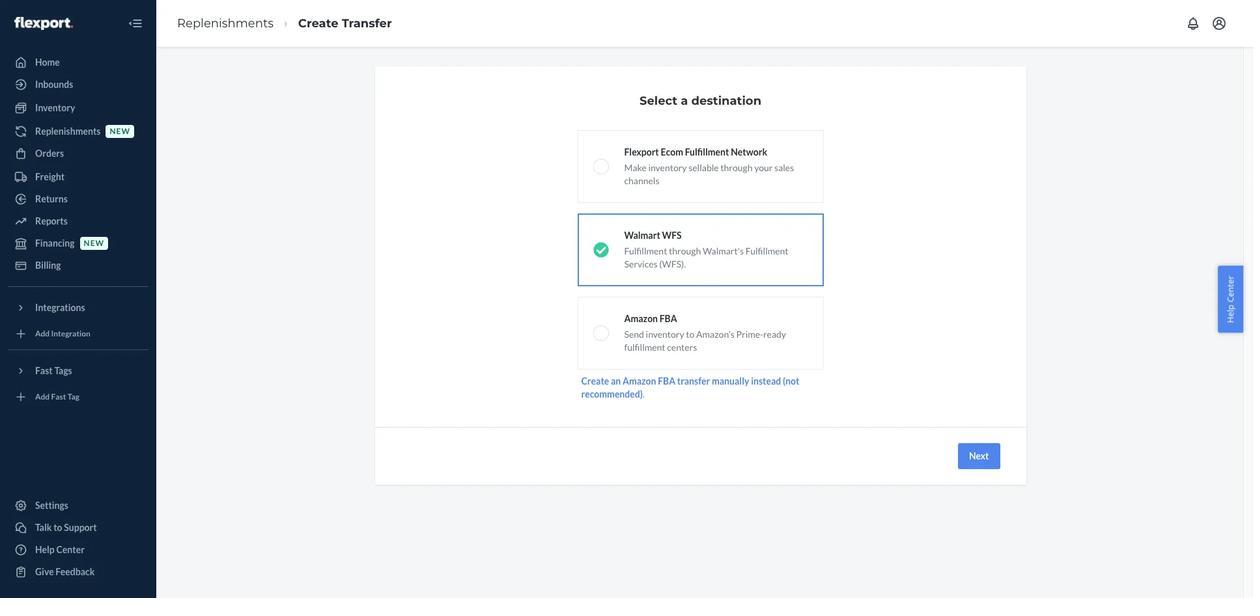 Task type: vqa. For each thing, say whether or not it's contained in the screenshot.
Talk
yes



Task type: locate. For each thing, give the bounding box(es) containing it.
to
[[686, 329, 695, 340], [54, 522, 62, 533]]

talk
[[35, 522, 52, 533]]

1 vertical spatial new
[[84, 239, 104, 248]]

create left transfer
[[298, 16, 338, 30]]

through
[[721, 162, 753, 173], [669, 246, 701, 257]]

replenishments link
[[177, 16, 274, 30]]

1 vertical spatial fast
[[51, 392, 66, 402]]

1 horizontal spatial help
[[1225, 304, 1236, 323]]

reports
[[35, 216, 68, 227]]

new up orders link
[[110, 127, 130, 136]]

replenishments
[[177, 16, 274, 30], [35, 126, 101, 137]]

0 horizontal spatial fulfillment
[[624, 246, 667, 257]]

0 vertical spatial replenishments
[[177, 16, 274, 30]]

through up (wfs).
[[669, 246, 701, 257]]

2 add from the top
[[35, 392, 50, 402]]

fba
[[660, 313, 677, 324], [658, 376, 675, 387]]

services
[[624, 259, 658, 270]]

new down the reports link on the left top
[[84, 239, 104, 248]]

add down fast tags
[[35, 392, 50, 402]]

create for create an amazon fba transfer manually instead (not recommended)
[[581, 376, 609, 387]]

fast left tags
[[35, 365, 53, 376]]

0 vertical spatial fba
[[660, 313, 677, 324]]

1 horizontal spatial create
[[581, 376, 609, 387]]

1 vertical spatial replenishments
[[35, 126, 101, 137]]

1 horizontal spatial fulfillment
[[685, 147, 729, 158]]

0 vertical spatial through
[[721, 162, 753, 173]]

0 horizontal spatial through
[[669, 246, 701, 257]]

1 vertical spatial to
[[54, 522, 62, 533]]

integration
[[51, 329, 90, 339]]

fulfillment right walmart's
[[746, 246, 788, 257]]

0 horizontal spatial new
[[84, 239, 104, 248]]

send
[[624, 329, 644, 340]]

amazon up send
[[624, 313, 658, 324]]

centers
[[667, 342, 697, 353]]

0 vertical spatial create
[[298, 16, 338, 30]]

freight link
[[8, 167, 148, 188]]

wfs
[[662, 230, 682, 241]]

1 horizontal spatial to
[[686, 329, 695, 340]]

destination
[[691, 94, 761, 108]]

fulfillment
[[624, 342, 665, 353]]

add left "integration"
[[35, 329, 50, 339]]

flexport logo image
[[14, 17, 73, 30]]

fulfillment inside "flexport ecom fulfillment network make inventory sellable through your sales channels"
[[685, 147, 729, 158]]

new for replenishments
[[110, 127, 130, 136]]

inventory up "centers"
[[646, 329, 684, 340]]

transfer
[[342, 16, 392, 30]]

close navigation image
[[128, 16, 143, 31]]

talk to support
[[35, 522, 97, 533]]

inbounds link
[[8, 74, 148, 95]]

1 horizontal spatial through
[[721, 162, 753, 173]]

create an amazon fba transfer manually instead (not recommended) link
[[581, 376, 799, 400]]

create inside the create an amazon fba transfer manually instead (not recommended)
[[581, 376, 609, 387]]

1 horizontal spatial help center
[[1225, 276, 1236, 323]]

fast inside dropdown button
[[35, 365, 53, 376]]

1 vertical spatial amazon
[[623, 376, 656, 387]]

0 horizontal spatial create
[[298, 16, 338, 30]]

amazon's
[[696, 329, 734, 340]]

create
[[298, 16, 338, 30], [581, 376, 609, 387]]

next
[[969, 451, 989, 462]]

0 vertical spatial center
[[1225, 276, 1236, 302]]

channels
[[624, 175, 659, 186]]

to up "centers"
[[686, 329, 695, 340]]

fast left tag
[[51, 392, 66, 402]]

1 horizontal spatial center
[[1225, 276, 1236, 302]]

an
[[611, 376, 621, 387]]

1 vertical spatial inventory
[[646, 329, 684, 340]]

fast
[[35, 365, 53, 376], [51, 392, 66, 402]]

0 vertical spatial to
[[686, 329, 695, 340]]

2 horizontal spatial fulfillment
[[746, 246, 788, 257]]

help center link
[[8, 540, 148, 561]]

create inside breadcrumbs navigation
[[298, 16, 338, 30]]

create transfer link
[[298, 16, 392, 30]]

fba left transfer
[[658, 376, 675, 387]]

billing link
[[8, 255, 148, 276]]

network
[[731, 147, 767, 158]]

select a destination
[[640, 94, 761, 108]]

1 vertical spatial center
[[56, 544, 85, 556]]

1 horizontal spatial replenishments
[[177, 16, 274, 30]]

integrations
[[35, 302, 85, 313]]

recommended)
[[581, 389, 643, 400]]

inventory
[[648, 162, 687, 173], [646, 329, 684, 340]]

prime-
[[736, 329, 763, 340]]

amazon up .
[[623, 376, 656, 387]]

fulfillment
[[685, 147, 729, 158], [624, 246, 667, 257], [746, 246, 788, 257]]

help
[[1225, 304, 1236, 323], [35, 544, 55, 556]]

a
[[681, 94, 688, 108]]

flexport
[[624, 147, 659, 158]]

center
[[1225, 276, 1236, 302], [56, 544, 85, 556]]

feedback
[[56, 567, 95, 578]]

tag
[[68, 392, 79, 402]]

select
[[640, 94, 677, 108]]

1 vertical spatial through
[[669, 246, 701, 257]]

returns link
[[8, 189, 148, 210]]

amazon
[[624, 313, 658, 324], [623, 376, 656, 387]]

0 vertical spatial fast
[[35, 365, 53, 376]]

to right talk
[[54, 522, 62, 533]]

fulfillment up sellable
[[685, 147, 729, 158]]

transfer
[[677, 376, 710, 387]]

1 vertical spatial help center
[[35, 544, 85, 556]]

tags
[[54, 365, 72, 376]]

help center
[[1225, 276, 1236, 323], [35, 544, 85, 556]]

add
[[35, 329, 50, 339], [35, 392, 50, 402]]

inventory down ecom
[[648, 162, 687, 173]]

1 add from the top
[[35, 329, 50, 339]]

(not
[[783, 376, 799, 387]]

add fast tag link
[[8, 387, 148, 408]]

new
[[110, 127, 130, 136], [84, 239, 104, 248]]

1 vertical spatial create
[[581, 376, 609, 387]]

fba up "centers"
[[660, 313, 677, 324]]

0 vertical spatial new
[[110, 127, 130, 136]]

0 horizontal spatial to
[[54, 522, 62, 533]]

0 horizontal spatial help
[[35, 544, 55, 556]]

through down network at the right top of page
[[721, 162, 753, 173]]

sellable
[[689, 162, 719, 173]]

0 vertical spatial inventory
[[648, 162, 687, 173]]

help center button
[[1218, 266, 1243, 333]]

give
[[35, 567, 54, 578]]

0 horizontal spatial help center
[[35, 544, 85, 556]]

0 horizontal spatial center
[[56, 544, 85, 556]]

0 vertical spatial help center
[[1225, 276, 1236, 323]]

home link
[[8, 52, 148, 73]]

amazon inside the create an amazon fba transfer manually instead (not recommended)
[[623, 376, 656, 387]]

0 vertical spatial amazon
[[624, 313, 658, 324]]

0 vertical spatial add
[[35, 329, 50, 339]]

settings
[[35, 500, 68, 511]]

through inside "flexport ecom fulfillment network make inventory sellable through your sales channels"
[[721, 162, 753, 173]]

1 horizontal spatial new
[[110, 127, 130, 136]]

0 vertical spatial help
[[1225, 304, 1236, 323]]

1 vertical spatial add
[[35, 392, 50, 402]]

replenishments inside breadcrumbs navigation
[[177, 16, 274, 30]]

next button
[[958, 444, 1000, 470]]

ecom
[[661, 147, 683, 158]]

new for financing
[[84, 239, 104, 248]]

fulfillment up services
[[624, 246, 667, 257]]

to inside button
[[54, 522, 62, 533]]

1 vertical spatial fba
[[658, 376, 675, 387]]

through inside walmart wfs fulfillment through walmart's fulfillment services (wfs).
[[669, 246, 701, 257]]

help inside button
[[1225, 304, 1236, 323]]

create left 'an'
[[581, 376, 609, 387]]



Task type: describe. For each thing, give the bounding box(es) containing it.
create for create transfer
[[298, 16, 338, 30]]

0 horizontal spatial replenishments
[[35, 126, 101, 137]]

create transfer
[[298, 16, 392, 30]]

fast tags
[[35, 365, 72, 376]]

make
[[624, 162, 647, 173]]

give feedback button
[[8, 562, 148, 583]]

walmart wfs fulfillment through walmart's fulfillment services (wfs).
[[624, 230, 788, 270]]

walmart
[[624, 230, 660, 241]]

create an amazon fba transfer manually instead (not recommended)
[[581, 376, 799, 400]]

billing
[[35, 260, 61, 271]]

(wfs).
[[659, 259, 686, 270]]

integrations button
[[8, 298, 148, 318]]

inventory link
[[8, 98, 148, 119]]

inventory
[[35, 102, 75, 113]]

inventory inside "flexport ecom fulfillment network make inventory sellable through your sales channels"
[[648, 162, 687, 173]]

help center inside button
[[1225, 276, 1236, 323]]

add fast tag
[[35, 392, 79, 402]]

add integration link
[[8, 324, 148, 345]]

fba inside amazon fba send inventory to amazon's prime-ready fulfillment centers
[[660, 313, 677, 324]]

.
[[643, 389, 645, 400]]

reports link
[[8, 211, 148, 232]]

orders
[[35, 148, 64, 159]]

add integration
[[35, 329, 90, 339]]

talk to support button
[[8, 518, 148, 539]]

fulfillment for sellable
[[685, 147, 729, 158]]

add for add integration
[[35, 329, 50, 339]]

financing
[[35, 238, 75, 249]]

1 vertical spatial help
[[35, 544, 55, 556]]

returns
[[35, 193, 68, 205]]

fast tags button
[[8, 361, 148, 382]]

give feedback
[[35, 567, 95, 578]]

walmart's
[[703, 246, 744, 257]]

orders link
[[8, 143, 148, 164]]

settings link
[[8, 496, 148, 516]]

home
[[35, 57, 60, 68]]

instead
[[751, 376, 781, 387]]

breadcrumbs navigation
[[167, 4, 402, 43]]

fulfillment for services
[[624, 246, 667, 257]]

inbounds
[[35, 79, 73, 90]]

to inside amazon fba send inventory to amazon's prime-ready fulfillment centers
[[686, 329, 695, 340]]

freight
[[35, 171, 65, 182]]

amazon fba send inventory to amazon's prime-ready fulfillment centers
[[624, 313, 786, 353]]

check circle image
[[593, 242, 609, 258]]

sales
[[774, 162, 794, 173]]

support
[[64, 522, 97, 533]]

add for add fast tag
[[35, 392, 50, 402]]

ready
[[763, 329, 786, 340]]

your
[[754, 162, 773, 173]]

amazon inside amazon fba send inventory to amazon's prime-ready fulfillment centers
[[624, 313, 658, 324]]

flexport ecom fulfillment network make inventory sellable through your sales channels
[[624, 147, 794, 186]]

fba inside the create an amazon fba transfer manually instead (not recommended)
[[658, 376, 675, 387]]

manually
[[712, 376, 749, 387]]

inventory inside amazon fba send inventory to amazon's prime-ready fulfillment centers
[[646, 329, 684, 340]]

center inside button
[[1225, 276, 1236, 302]]



